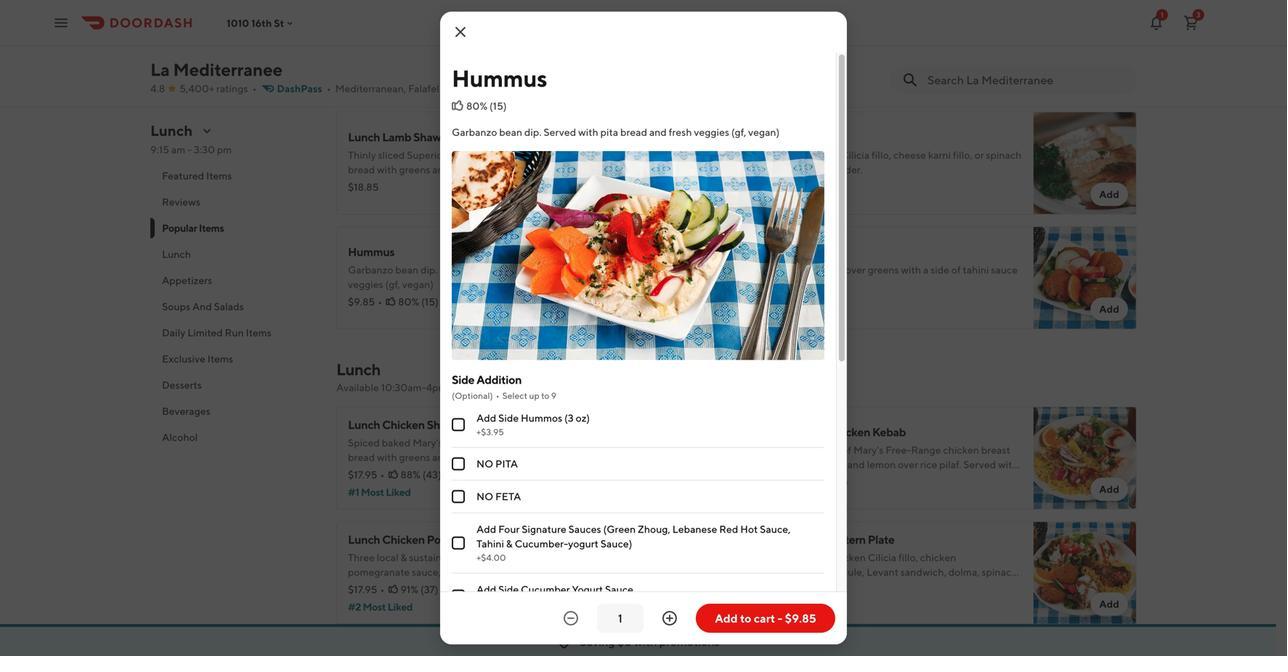Task type: describe. For each thing, give the bounding box(es) containing it.
(vegan).
[[754, 78, 791, 90]]

lunch salmon kebab one grilled skewer of sustainably-sourced salmon marinated in a dill tomato sauce over rice pilaf. served with a choice of organic green salad, armenian potato salad, or soup (gf).
[[348, 15, 615, 90]]

(18)
[[829, 66, 846, 78]]

cheese
[[894, 149, 926, 161]]

with inside lunch middle eastern plate choice of three: chicken cilicia fillo, chicken pomegranate, lamb lule, levant sandwich, dolma, spinach & feta fillo, or falafel. served with a choice of organic green salad, armenian potato salad, or soup.
[[884, 581, 904, 592]]

• for lunch middle eastern plate
[[786, 583, 791, 595]]

cart
[[754, 611, 775, 625]]

lunch for spiced
[[348, 418, 380, 432]]

#2
[[348, 601, 361, 613]]

range
[[911, 444, 941, 456]]

#1 most liked
[[348, 486, 411, 498]]

choice inside lunch middle eastern plate choice of three: chicken cilicia fillo, chicken pomegranate, lamb lule, levant sandwich, dolma, spinach & feta fillo, or falafel. served with a choice of organic green salad, armenian potato salad, or soup.
[[913, 581, 944, 592]]

to inside add to cart - $9.85 button
[[740, 611, 752, 625]]

no feta
[[477, 490, 521, 502]]

falafel for lunch
[[788, 15, 823, 29]]

bread inside the lunch falafel sandwich crisp falafels wrapped in lavash bread with greens and hummus then grilled. served with tahini sauce and choice of organic green salad, armenian potato salad, or soup (vegan).
[[900, 34, 927, 46]]

#2 most liked
[[348, 601, 413, 613]]

hummus dialog
[[440, 12, 847, 656]]

pita inside hummus garbanzo bean dip. served with pita bread and fresh veggies (gf, vegan)
[[497, 264, 515, 276]]

10:30am-
[[381, 381, 426, 393]]

2.6 mi
[[455, 82, 483, 94]]

items for popular items
[[199, 222, 224, 234]]

fresh inside hummus garbanzo bean dip. served with pita bread and fresh veggies (gf, vegan)
[[565, 264, 588, 276]]

of up tomato
[[436, 34, 446, 46]]

garbanzo inside hummus garbanzo bean dip. served with pita bread and fresh veggies (gf, vegan)
[[348, 264, 393, 276]]

feta inside lunch middle eastern plate choice of three: chicken cilicia fillo, chicken pomegranate, lamb lule, levant sandwich, dolma, spinach & feta fillo, or falafel. served with a choice of organic green salad, armenian potato salad, or soup.
[[763, 581, 781, 592]]

tahini
[[477, 537, 504, 549]]

• for falafel appetizer
[[784, 296, 788, 308]]

open menu image
[[52, 14, 70, 32]]

chicken inside lunch saffron chicken kebab one grilled skewer of mary's free-range chicken breast marinated in saffron and lemon over rice pilaf. served with a choice of organic green salad, armenian potato salad, or soup (gf).
[[943, 444, 979, 456]]

bread inside the lunch lamb shawarma thinly sliced superior farms halal lamb, wrapped in lavash bread with greens and dajiki then grilled.  served with a cucumber yogurt sauce and choice of organic green salad, armenian potato salad, or soup.
[[348, 163, 375, 175]]

vegan) inside hummus garbanzo bean dip. served with pita bread and fresh veggies (gf, vegan)
[[402, 278, 434, 290]]

• inside side addition (optional) • select up to 9
[[496, 390, 500, 401]]

100% (17)
[[403, 66, 448, 78]]

alcohol button
[[150, 424, 319, 450]]

served inside lunch chicken pomegranate three local & sustainably-sourced drumsticks marinated in pomegranate sauce, baked and served over rice pilaf. served with a choice of organic green salad, armenian potato salad, or soup (gf).
[[348, 581, 381, 592]]

marinated inside lunch saffron chicken kebab one grilled skewer of mary's free-range chicken breast marinated in saffron and lemon over rice pilaf. served with a choice of organic green salad, armenian potato salad, or soup (gf).
[[754, 458, 801, 470]]

sauces
[[569, 523, 601, 535]]

83%
[[808, 66, 827, 78]]

lunch saffron chicken kebab image
[[1034, 406, 1137, 510]]

green inside lunch chicken shawerma spiced baked mary's chicken sandwich, wrapped in lavash bread with greens and hummus then grilled. served with a cucumber yogurt sauce and choice of organic green salad, armenian potato salad, or soup.
[[558, 466, 585, 478]]

1 horizontal spatial salmon
[[543, 34, 577, 46]]

0 horizontal spatial (15)
[[421, 296, 439, 308]]

lunch chicken shawerma image
[[628, 406, 731, 510]]

pomegranate,
[[754, 566, 818, 578]]

with inside lunch saffron chicken kebab one grilled skewer of mary's free-range chicken breast marinated in saffron and lemon over rice pilaf. served with a choice of organic green salad, armenian potato salad, or soup (gf).
[[998, 458, 1019, 470]]

0 horizontal spatial salmon
[[382, 15, 421, 29]]

lunch chicken pomegranate three local & sustainably-sourced drumsticks marinated in pomegranate sauce, baked and served over rice pilaf. served with a choice of organic green salad, armenian potato salad, or soup (gf).
[[348, 533, 614, 607]]

add button for of:
[[1091, 183, 1128, 206]]

sauce
[[605, 583, 634, 595]]

5,400+
[[180, 82, 214, 94]]

80% inside hummus dialog
[[466, 100, 488, 112]]

hummus for hummus garbanzo bean dip. served with pita bread and fresh veggies (gf, vegan)
[[348, 245, 395, 259]]

NO PITA checkbox
[[452, 457, 465, 470]]

chicken inside fillo appetizer choice of: chicken cilicia fillo, cheese karni fillo, or spinach feta fillo. one per order.
[[803, 149, 839, 161]]

green inside lunch salmon kebab one grilled skewer of sustainably-sourced salmon marinated in a dill tomato sauce over rice pilaf. served with a choice of organic green salad, armenian potato salad, or soup (gf).
[[436, 63, 463, 75]]

lavash inside lunch chicken shawerma spiced baked mary's chicken sandwich, wrapped in lavash bread with greens and hummus then grilled. served with a cucumber yogurt sauce and choice of organic green salad, armenian potato salad, or soup.
[[584, 437, 613, 449]]

a inside falafel appetizer four falafels served over greens with a side of tahini sauce (gf, vegan).
[[923, 264, 929, 276]]

1 vertical spatial 80% (15)
[[398, 296, 439, 308]]

fillo appetizer image
[[1034, 112, 1137, 215]]

dajiki
[[452, 163, 476, 175]]

cilicia inside fillo appetizer choice of: chicken cilicia fillo, cheese karni fillo, or spinach feta fillo. one per order.
[[841, 149, 870, 161]]

(gf). for kebab
[[372, 78, 391, 90]]

dip. inside hummus garbanzo bean dip. served with pita bread and fresh veggies (gf, vegan)
[[421, 264, 438, 276]]

Item Search search field
[[928, 72, 1125, 88]]

over inside lunch saffron chicken kebab one grilled skewer of mary's free-range chicken breast marinated in saffron and lemon over rice pilaf. served with a choice of organic green salad, armenian potato salad, or soup (gf).
[[898, 458, 918, 470]]

falafel appetizer image
[[1034, 226, 1137, 329]]

$9.85 • for appetizer
[[754, 296, 788, 308]]

mediterranee
[[173, 59, 283, 80]]

skewer inside lunch salmon kebab one grilled skewer of sustainably-sourced salmon marinated in a dill tomato sauce over rice pilaf. served with a choice of organic green salad, armenian potato salad, or soup (gf).
[[402, 34, 434, 46]]

of up mediterranean, falafel
[[388, 63, 398, 75]]

a inside lunch middle eastern plate choice of three: chicken cilicia fillo, chicken pomegranate, lamb lule, levant sandwich, dolma, spinach & feta fillo, or falafel. served with a choice of organic green salad, armenian potato salad, or soup.
[[906, 581, 911, 592]]

cilicia inside lunch middle eastern plate choice of three: chicken cilicia fillo, chicken pomegranate, lamb lule, levant sandwich, dolma, spinach & feta fillo, or falafel. served with a choice of organic green salad, armenian potato salad, or soup.
[[868, 551, 897, 563]]

add four signature sauces (green zhoug, lebanese red hot sauce, tahini & cucumber-yogurt sauce) +$4.00
[[477, 523, 791, 563]]

organic inside the lunch lamb shawarma thinly sliced superior farms halal lamb, wrapped in lavash bread with greens and dajiki then grilled.  served with a cucumber yogurt sauce and choice of organic green salad, armenian potato salad, or soup.
[[521, 178, 556, 190]]

sustainably- inside lunch salmon kebab one grilled skewer of sustainably-sourced salmon marinated in a dill tomato sauce over rice pilaf. served with a choice of organic green salad, armenian potato salad, or soup (gf).
[[448, 34, 504, 46]]

soup. for lamb
[[468, 193, 493, 205]]

grilled. inside the lunch lamb shawarma thinly sliced superior farms halal lamb, wrapped in lavash bread with greens and dajiki then grilled.  served with a cucumber yogurt sauce and choice of organic green salad, armenian potato salad, or soup.
[[502, 163, 534, 175]]

88% (43)
[[401, 469, 442, 481]]

of up pomegranate,
[[789, 551, 799, 563]]

served inside lunch chicken pomegranate three local & sustainably-sourced drumsticks marinated in pomegranate sauce, baked and served over rice pilaf. served with a choice of organic green salad, armenian potato salad, or soup (gf).
[[493, 566, 524, 578]]

armenian inside the lunch falafel sandwich crisp falafels wrapped in lavash bread with greens and hummus then grilled. served with tahini sauce and choice of organic green salad, armenian potato salad, or soup (vegan).
[[859, 63, 904, 75]]

80% (15) inside hummus dialog
[[466, 100, 507, 112]]

close hummus image
[[452, 23, 469, 41]]

pilaf. inside lunch saffron chicken kebab one grilled skewer of mary's free-range chicken breast marinated in saffron and lemon over rice pilaf. served with a choice of organic green salad, armenian potato salad, or soup (gf).
[[940, 458, 962, 470]]

wrapped inside the lunch falafel sandwich crisp falafels wrapped in lavash bread with greens and hummus then grilled. served with tahini sauce and choice of organic green salad, armenian potato salad, or soup (vegan).
[[816, 34, 856, 46]]

increase quantity by 1 image
[[661, 610, 679, 627]]

0 horizontal spatial -
[[187, 143, 192, 155]]

95% (21)
[[804, 181, 843, 193]]

greens inside the lunch falafel sandwich crisp falafels wrapped in lavash bread with greens and hummus then grilled. served with tahini sauce and choice of organic green salad, armenian potato salad, or soup (vegan).
[[951, 34, 982, 46]]

greens inside falafel appetizer four falafels served over greens with a side of tahini sauce (gf, vegan).
[[868, 264, 899, 276]]

st
[[274, 17, 284, 29]]

over inside lunch salmon kebab one grilled skewer of sustainably-sourced salmon marinated in a dill tomato sauce over rice pilaf. served with a choice of organic green salad, armenian potato salad, or soup (gf).
[[495, 49, 515, 61]]

sliced
[[378, 149, 405, 161]]

1010
[[227, 17, 249, 29]]

organic inside lunch middle eastern plate choice of three: chicken cilicia fillo, chicken pomegranate, lamb lule, levant sandwich, dolma, spinach & feta fillo, or falafel. served with a choice of organic green salad, armenian potato salad, or soup.
[[958, 581, 992, 592]]

feta
[[495, 490, 521, 502]]

dill
[[415, 49, 429, 61]]

saffron
[[788, 425, 826, 439]]

$18.85
[[348, 181, 379, 193]]

- inside button
[[778, 611, 783, 625]]

$17.95 • for lunch chicken pomegranate
[[348, 583, 385, 595]]

potato inside lunch saffron chicken kebab one grilled skewer of mary's free-range chicken breast marinated in saffron and lemon over rice pilaf. served with a choice of organic green salad, armenian potato salad, or soup (gf).
[[946, 473, 977, 485]]

desserts button
[[150, 372, 319, 398]]

sauce,
[[412, 566, 441, 578]]

chicken inside lunch chicken shawerma spiced baked mary's chicken sandwich, wrapped in lavash bread with greens and hummus then grilled. served with a cucumber yogurt sauce and choice of organic green salad, armenian potato salad, or soup.
[[445, 437, 481, 449]]

salads
[[214, 300, 244, 312]]

and inside lunch chicken pomegranate three local & sustainably-sourced drumsticks marinated in pomegranate sauce, baked and served over rice pilaf. served with a choice of organic green salad, armenian potato salad, or soup (gf).
[[474, 566, 491, 578]]

lunch for plate
[[754, 533, 786, 546]]

of inside lunch chicken shawerma spiced baked mary's chicken sandwich, wrapped in lavash bread with greens and hummus then grilled. served with a cucumber yogurt sauce and choice of organic green salad, armenian potato salad, or soup.
[[510, 466, 519, 478]]

served inside lunch saffron chicken kebab one grilled skewer of mary's free-range chicken breast marinated in saffron and lemon over rice pilaf. served with a choice of organic green salad, armenian potato salad, or soup (gf).
[[964, 458, 996, 470]]

of left 94%
[[794, 473, 804, 485]]

91% (37)
[[401, 583, 438, 595]]

add button for thinly
[[685, 183, 722, 206]]

add side cucumber yogurt sauce
[[477, 583, 634, 595]]

pilaf. for pomegranate
[[568, 566, 590, 578]]

• for fillo appetizer
[[784, 181, 788, 193]]

lule,
[[845, 566, 865, 578]]

$17.95 for lunch middle eastern plate
[[754, 583, 784, 595]]

eastern
[[827, 533, 866, 546]]

halal
[[478, 149, 500, 161]]

up
[[529, 390, 540, 401]]

a inside the lunch lamb shawarma thinly sliced superior farms halal lamb, wrapped in lavash bread with greens and dajiki then grilled.  served with a cucumber yogurt sauce and choice of organic green salad, armenian potato salad, or soup.
[[592, 163, 598, 175]]

$17.95 • for lunch middle eastern plate
[[754, 583, 791, 595]]

pita
[[495, 458, 518, 470]]

add inside add four signature sauces (green zhoug, lebanese red hot sauce, tahini & cucumber-yogurt sauce) +$4.00
[[477, 523, 496, 535]]

1 vertical spatial 80%
[[398, 296, 419, 308]]

(17) for 82% (17)
[[826, 296, 842, 308]]

lemon
[[867, 458, 896, 470]]

in inside the lunch lamb shawarma thinly sliced superior farms halal lamb, wrapped in lavash bread with greens and dajiki then grilled.  served with a cucumber yogurt sauce and choice of organic green salad, armenian potato salad, or soup.
[[572, 149, 581, 161]]

crisp
[[754, 34, 779, 46]]

tahini inside falafel appetizer four falafels served over greens with a side of tahini sauce (gf, vegan).
[[963, 264, 989, 276]]

dashpass
[[277, 82, 322, 94]]

mediterranean,
[[335, 82, 406, 94]]

(17) for 100% (17)
[[431, 66, 448, 78]]

with inside falafel appetizer four falafels served over greens with a side of tahini sauce (gf, vegan).
[[901, 264, 921, 276]]

appetizer for fillo appetizer
[[778, 130, 830, 144]]

of up saffron
[[842, 444, 852, 456]]

$4.25 •
[[754, 181, 788, 193]]

$9.85 • for garbanzo
[[348, 296, 382, 308]]

saving
[[580, 635, 615, 648]]

armenian inside lunch chicken pomegranate three local & sustainably-sourced drumsticks marinated in pomegranate sauce, baked and served over rice pilaf. served with a choice of organic green salad, armenian potato salad, or soup (gf).
[[550, 581, 595, 592]]

cucumber
[[521, 583, 570, 595]]

with inside lunch chicken pomegranate three local & sustainably-sourced drumsticks marinated in pomegranate sauce, baked and served over rice pilaf. served with a choice of organic green salad, armenian potato salad, or soup (gf).
[[383, 581, 403, 592]]

monday-
[[449, 381, 492, 393]]

decrease quantity by 1 image
[[562, 610, 580, 627]]

(24)
[[828, 583, 847, 595]]

sauce inside the lunch falafel sandwich crisp falafels wrapped in lavash bread with greens and hummus then grilled. served with tahini sauce and choice of organic green salad, armenian potato salad, or soup (vegan).
[[938, 49, 965, 61]]

potato inside the lunch falafel sandwich crisp falafels wrapped in lavash bread with greens and hummus then grilled. served with tahini sauce and choice of organic green salad, armenian potato salad, or soup (vegan).
[[906, 63, 937, 75]]

in inside lunch salmon kebab one grilled skewer of sustainably-sourced salmon marinated in a dill tomato sauce over rice pilaf. served with a choice of organic green salad, armenian potato salad, or soup (gf).
[[397, 49, 405, 61]]

and
[[192, 300, 212, 312]]

pm
[[217, 143, 232, 155]]

lunch lamb shawarma image
[[628, 112, 731, 215]]

choice inside lunch middle eastern plate choice of three: chicken cilicia fillo, chicken pomegranate, lamb lule, levant sandwich, dolma, spinach & feta fillo, or falafel. served with a choice of organic green salad, armenian potato salad, or soup.
[[754, 551, 787, 563]]

middle
[[788, 533, 825, 546]]

falafel appetizer four falafels served over greens with a side of tahini sauce (gf, vegan).
[[754, 245, 1018, 290]]

spiced
[[348, 437, 380, 449]]

over inside lunch chicken pomegranate three local & sustainably-sourced drumsticks marinated in pomegranate sauce, baked and served over rice pilaf. served with a choice of organic green salad, armenian potato salad, or soup (gf).
[[527, 566, 547, 578]]

9:15
[[150, 143, 169, 155]]

lebanese
[[673, 523, 717, 535]]

9
[[551, 390, 557, 401]]

fillo, down pomegranate,
[[783, 581, 803, 592]]

grilled. inside lunch chicken shawerma spiced baked mary's chicken sandwich, wrapped in lavash bread with greens and hummus then grilled. served with a cucumber yogurt sauce and choice of organic green salad, armenian potato salad, or soup.
[[517, 451, 549, 463]]

in inside the lunch falafel sandwich crisp falafels wrapped in lavash bread with greens and hummus then grilled. served with tahini sauce and choice of organic green salad, armenian potato salad, or soup (vegan).
[[858, 34, 867, 46]]

add side hummos (3 oz) +$3.95
[[477, 412, 590, 437]]

veggies inside hummus dialog
[[694, 126, 729, 138]]

falafels inside the lunch falafel sandwich crisp falafels wrapped in lavash bread with greens and hummus then grilled. served with tahini sauce and choice of organic green salad, armenian potato salad, or soup (vegan).
[[781, 34, 814, 46]]

rice inside lunch saffron chicken kebab one grilled skewer of mary's free-range chicken breast marinated in saffron and lemon over rice pilaf. served with a choice of organic green salad, armenian potato salad, or soup (gf).
[[921, 458, 938, 470]]

lunch falafel sandwich image
[[1034, 0, 1137, 100]]

3:30
[[194, 143, 215, 155]]

am
[[171, 143, 185, 155]]

signature
[[522, 523, 567, 535]]

featured items button
[[150, 163, 319, 189]]

most for lunch chicken pomegranate
[[363, 601, 386, 613]]

82% (17)
[[804, 296, 842, 308]]

organic inside lunch saffron chicken kebab one grilled skewer of mary's free-range chicken breast marinated in saffron and lemon over rice pilaf. served with a choice of organic green salad, armenian potato salad, or soup (gf).
[[806, 473, 840, 485]]

fillo
[[754, 130, 776, 144]]

desserts
[[162, 379, 202, 391]]

potato inside lunch chicken shawerma spiced baked mary's chicken sandwich, wrapped in lavash bread with greens and hummus then grilled. served with a cucumber yogurt sauce and choice of organic green salad, armenian potato salad, or soup.
[[395, 480, 426, 492]]

fillo, right karni
[[953, 149, 973, 161]]

fillo.
[[775, 163, 794, 175]]

served inside the lunch falafel sandwich crisp falafels wrapped in lavash bread with greens and hummus then grilled. served with tahini sauce and choice of organic green salad, armenian potato salad, or soup (vegan).
[[853, 49, 886, 61]]

lunch for one
[[348, 15, 380, 29]]

lunch for thinly
[[348, 130, 380, 144]]

promotions
[[659, 635, 720, 648]]

with inside hummus dialog
[[578, 126, 599, 138]]

$17.95 for lunch chicken pomegranate
[[348, 583, 377, 595]]

mi
[[472, 82, 483, 94]]

liked for plate
[[794, 601, 819, 613]]

exclusive items button
[[150, 346, 319, 372]]

organic inside the lunch falafel sandwich crisp falafels wrapped in lavash bread with greens and hummus then grilled. served with tahini sauce and choice of organic green salad, armenian potato salad, or soup (vegan).
[[766, 63, 800, 75]]

green inside lunch chicken pomegranate three local & sustainably-sourced drumsticks marinated in pomegranate sauce, baked and served over rice pilaf. served with a choice of organic green salad, armenian potato salad, or soup (gf).
[[493, 581, 520, 592]]

a inside lunch chicken pomegranate three local & sustainably-sourced drumsticks marinated in pomegranate sauce, baked and served over rice pilaf. served with a choice of organic green salad, armenian potato salad, or soup (gf).
[[405, 581, 410, 592]]

• for hummus
[[378, 296, 382, 308]]

#3 most liked
[[754, 601, 819, 613]]

sandwich, inside lunch middle eastern plate choice of three: chicken cilicia fillo, chicken pomegranate, lamb lule, levant sandwich, dolma, spinach & feta fillo, or falafel. served with a choice of organic green salad, armenian potato salad, or soup.
[[901, 566, 947, 578]]

beverages
[[162, 405, 210, 417]]

lunch available 10:30am-4pm monday-friday
[[336, 360, 521, 393]]

1
[[1161, 11, 1164, 19]]

in inside lunch saffron chicken kebab one grilled skewer of mary's free-range chicken breast marinated in saffron and lemon over rice pilaf. served with a choice of organic green salad, armenian potato salad, or soup (gf).
[[803, 458, 812, 470]]

3 button
[[1177, 8, 1206, 37]]

(37)
[[421, 583, 438, 595]]

liked for three
[[388, 601, 413, 613]]

5,400+ ratings •
[[180, 82, 257, 94]]

armenian inside lunch salmon kebab one grilled skewer of sustainably-sourced salmon marinated in a dill tomato sauce over rice pilaf. served with a choice of organic green salad, armenian potato salad, or soup (gf).
[[493, 63, 538, 75]]

falafels inside falafel appetizer four falafels served over greens with a side of tahini sauce (gf, vegan).
[[777, 264, 810, 276]]

sustainably- inside lunch chicken pomegranate three local & sustainably-sourced drumsticks marinated in pomegranate sauce, baked and served over rice pilaf. served with a choice of organic green salad, armenian potato salad, or soup (gf).
[[409, 551, 465, 563]]

add to cart - $9.85
[[715, 611, 816, 625]]

select
[[502, 390, 528, 401]]



Task type: vqa. For each thing, say whether or not it's contained in the screenshot.


Task type: locate. For each thing, give the bounding box(es) containing it.
armenian inside the lunch lamb shawarma thinly sliced superior farms halal lamb, wrapped in lavash bread with greens and dajiki then grilled.  served with a cucumber yogurt sauce and choice of organic green salad, armenian potato salad, or soup.
[[348, 193, 393, 205]]

0 vertical spatial wrapped
[[816, 34, 856, 46]]

$17.95 • for lunch chicken shawerma
[[348, 469, 385, 481]]

reviews
[[162, 196, 200, 208]]

3
[[1197, 11, 1201, 19]]

notification bell image
[[1148, 14, 1165, 32]]

& right the local
[[401, 551, 407, 563]]

0 horizontal spatial veggies
[[348, 278, 383, 290]]

0 horizontal spatial (17)
[[431, 66, 448, 78]]

$17.95 for lunch chicken shawerma
[[348, 469, 377, 481]]

Current quantity is 1 number field
[[606, 610, 635, 626]]

choice inside lunch salmon kebab one grilled skewer of sustainably-sourced salmon marinated in a dill tomato sauce over rice pilaf. served with a choice of organic green salad, armenian potato salad, or soup (gf).
[[355, 63, 386, 75]]

sauce inside lunch salmon kebab one grilled skewer of sustainably-sourced salmon marinated in a dill tomato sauce over rice pilaf. served with a choice of organic green salad, armenian potato salad, or soup (gf).
[[466, 49, 493, 61]]

1 horizontal spatial (17)
[[826, 296, 842, 308]]

80% (15) down mi
[[466, 100, 507, 112]]

tomato
[[431, 49, 464, 61]]

1 vertical spatial rice
[[921, 458, 938, 470]]

choice inside the lunch falafel sandwich crisp falafels wrapped in lavash bread with greens and hummus then grilled. served with tahini sauce and choice of organic green salad, armenian potato salad, or soup (vegan).
[[986, 49, 1017, 61]]

0 vertical spatial skewer
[[402, 34, 434, 46]]

1 vertical spatial grilled.
[[502, 163, 534, 175]]

green inside the lunch lamb shawarma thinly sliced superior farms halal lamb, wrapped in lavash bread with greens and dajiki then grilled.  served with a cucumber yogurt sauce and choice of organic green salad, armenian potato salad, or soup.
[[558, 178, 585, 190]]

80% (15)
[[466, 100, 507, 112], [398, 296, 439, 308]]

skewer inside lunch saffron chicken kebab one grilled skewer of mary's free-range chicken breast marinated in saffron and lemon over rice pilaf. served with a choice of organic green salad, armenian potato salad, or soup (gf).
[[808, 444, 840, 456]]

falafel up vegan).
[[754, 245, 788, 259]]

greens inside the lunch lamb shawarma thinly sliced superior farms halal lamb, wrapped in lavash bread with greens and dajiki then grilled.  served with a cucumber yogurt sauce and choice of organic green salad, armenian potato salad, or soup.
[[399, 163, 430, 175]]

(gf). inside lunch salmon kebab one grilled skewer of sustainably-sourced salmon marinated in a dill tomato sauce over rice pilaf. served with a choice of organic green salad, armenian potato salad, or soup (gf).
[[372, 78, 391, 90]]

1 horizontal spatial baked
[[443, 566, 472, 578]]

add button for falafels
[[1091, 298, 1128, 321]]

and inside hummus garbanzo bean dip. served with pita bread and fresh veggies (gf, vegan)
[[546, 264, 563, 276]]

items for featured items
[[206, 170, 232, 182]]

lunch button
[[150, 241, 319, 267]]

2 horizontal spatial one
[[796, 163, 816, 175]]

soup. inside lunch middle eastern plate choice of three: chicken cilicia fillo, chicken pomegranate, lamb lule, levant sandwich, dolma, spinach & feta fillo, or falafel. served with a choice of organic green salad, armenian potato salad, or soup.
[[902, 595, 927, 607]]

1 vertical spatial cucumber
[[348, 466, 395, 478]]

mary's down shawerma
[[413, 437, 443, 449]]

0 vertical spatial falafels
[[781, 34, 814, 46]]

1 horizontal spatial garbanzo
[[452, 126, 497, 138]]

1 vertical spatial choice
[[754, 551, 787, 563]]

pilaf.
[[536, 49, 558, 61], [940, 458, 962, 470], [568, 566, 590, 578]]

lavash down oz)
[[584, 437, 613, 449]]

marinated inside lunch chicken pomegranate three local & sustainably-sourced drumsticks marinated in pomegranate sauce, baked and served over rice pilaf. served with a choice of organic green salad, armenian potato salad, or soup (gf).
[[557, 551, 604, 563]]

to
[[541, 390, 550, 401], [740, 611, 752, 625]]

•
[[252, 82, 257, 94], [327, 82, 331, 94], [784, 181, 788, 193], [378, 296, 382, 308], [784, 296, 788, 308], [496, 390, 500, 401], [380, 469, 385, 481], [789, 476, 793, 488], [380, 583, 385, 595], [786, 583, 791, 595]]

soup inside lunch salmon kebab one grilled skewer of sustainably-sourced salmon marinated in a dill tomato sauce over rice pilaf. served with a choice of organic green salad, armenian potato salad, or soup (gf).
[[348, 78, 370, 90]]

a inside lunch saffron chicken kebab one grilled skewer of mary's free-range chicken breast marinated in saffron and lemon over rice pilaf. served with a choice of organic green salad, armenian potato salad, or soup (gf).
[[754, 473, 759, 485]]

0 horizontal spatial $9.85 •
[[348, 296, 382, 308]]

free-
[[886, 444, 911, 456]]

• for lunch chicken pomegranate
[[380, 583, 385, 595]]

grilled. down lamb,
[[502, 163, 534, 175]]

0 vertical spatial sourced
[[504, 34, 541, 46]]

(gf). inside lunch saffron chicken kebab one grilled skewer of mary's free-range chicken breast marinated in saffron and lemon over rice pilaf. served with a choice of organic green salad, armenian potato salad, or soup (gf).
[[779, 488, 797, 499]]

1 $9.85 • from the left
[[348, 296, 382, 308]]

2 horizontal spatial pilaf.
[[940, 458, 962, 470]]

tahini
[[910, 49, 936, 61], [963, 264, 989, 276]]

0 horizontal spatial 80%
[[398, 296, 419, 308]]

cilicia up levant at right bottom
[[868, 551, 897, 563]]

organic inside lunch chicken pomegranate three local & sustainably-sourced drumsticks marinated in pomegranate sauce, baked and served over rice pilaf. served with a choice of organic green salad, armenian potato salad, or soup (gf).
[[456, 581, 491, 592]]

2 horizontal spatial (gf,
[[754, 278, 769, 290]]

of up 'feta'
[[510, 466, 519, 478]]

lunch middle eastern plate choice of three: chicken cilicia fillo, chicken pomegranate, lamb lule, levant sandwich, dolma, spinach & feta fillo, or falafel. served with a choice of organic green salad, armenian potato salad, or soup.
[[754, 533, 1021, 607]]

chicken inside lunch saffron chicken kebab one grilled skewer of mary's free-range chicken breast marinated in saffron and lemon over rice pilaf. served with a choice of organic green salad, armenian potato salad, or soup (gf).
[[828, 425, 870, 439]]

appetizer for falafel appetizer
[[791, 245, 842, 259]]

potato inside lunch salmon kebab one grilled skewer of sustainably-sourced salmon marinated in a dill tomato sauce over rice pilaf. served with a choice of organic green salad, armenian potato salad, or soup (gf).
[[540, 63, 571, 75]]

bread inside hummus garbanzo bean dip. served with pita bread and fresh veggies (gf, vegan)
[[517, 264, 544, 276]]

1 vertical spatial (gf).
[[779, 488, 797, 499]]

1 vertical spatial skewer
[[808, 444, 840, 456]]

popular items
[[162, 222, 224, 234]]

pilaf. for kebab
[[536, 49, 558, 61]]

lunch for kebab
[[754, 425, 786, 439]]

soups and salads button
[[150, 294, 319, 320]]

run
[[225, 327, 244, 339]]

- right am
[[187, 143, 192, 155]]

served inside the lunch lamb shawarma thinly sliced superior farms halal lamb, wrapped in lavash bread with greens and dajiki then grilled.  served with a cucumber yogurt sauce and choice of organic green salad, armenian potato salad, or soup.
[[536, 163, 568, 175]]

1 vertical spatial sandwich,
[[901, 566, 947, 578]]

(17) down tomato
[[431, 66, 448, 78]]

(optional)
[[452, 390, 493, 401]]

(gf). right (37)
[[445, 595, 464, 607]]

0 vertical spatial then
[[796, 49, 817, 61]]

garbanzo inside hummus dialog
[[452, 126, 497, 138]]

1 horizontal spatial marinated
[[557, 551, 604, 563]]

(43)
[[423, 469, 442, 481]]

0 vertical spatial to
[[541, 390, 550, 401]]

1 vertical spatial veggies
[[348, 278, 383, 290]]

yogurt inside the lunch lamb shawarma thinly sliced superior farms halal lamb, wrapped in lavash bread with greens and dajiki then grilled.  served with a cucumber yogurt sauce and choice of organic green salad, armenian potato salad, or soup.
[[397, 178, 427, 190]]

la
[[150, 59, 170, 80]]

exclusive
[[162, 353, 206, 365]]

in up 94%
[[803, 458, 812, 470]]

sandwich, left dolma,
[[901, 566, 947, 578]]

organic inside lunch salmon kebab one grilled skewer of sustainably-sourced salmon marinated in a dill tomato sauce over rice pilaf. served with a choice of organic green salad, armenian potato salad, or soup (gf).
[[400, 63, 434, 75]]

mary's inside lunch chicken shawerma spiced baked mary's chicken sandwich, wrapped in lavash bread with greens and hummus then grilled. served with a cucumber yogurt sauce and choice of organic green salad, armenian potato salad, or soup.
[[413, 437, 443, 449]]

spinach right dolma,
[[982, 566, 1018, 578]]

side for add side cucumber yogurt sauce
[[498, 583, 519, 595]]

rice for pomegranate
[[549, 566, 566, 578]]

lunch inside lunch middle eastern plate choice of three: chicken cilicia fillo, chicken pomegranate, lamb lule, levant sandwich, dolma, spinach & feta fillo, or falafel. served with a choice of organic green salad, armenian potato salad, or soup.
[[754, 533, 786, 546]]

soup. inside the lunch lamb shawarma thinly sliced superior farms halal lamb, wrapped in lavash bread with greens and dajiki then grilled.  served with a cucumber yogurt sauce and choice of organic green salad, armenian potato salad, or soup.
[[468, 193, 493, 205]]

2 choice from the top
[[754, 551, 787, 563]]

80% down hummus garbanzo bean dip. served with pita bread and fresh veggies (gf, vegan)
[[398, 296, 419, 308]]

liked down 87%
[[794, 601, 819, 613]]

0 vertical spatial grilled
[[370, 34, 400, 46]]

green inside lunch saffron chicken kebab one grilled skewer of mary's free-range chicken breast marinated in saffron and lemon over rice pilaf. served with a choice of organic green salad, armenian potato salad, or soup (gf).
[[842, 473, 869, 485]]

2 horizontal spatial (gf).
[[779, 488, 797, 499]]

vegan).
[[771, 278, 805, 290]]

0 vertical spatial hummus
[[754, 49, 794, 61]]

breast
[[981, 444, 1011, 456]]

karni
[[928, 149, 951, 161]]

sustainably-
[[448, 34, 504, 46], [409, 551, 465, 563]]

1 vertical spatial dip.
[[421, 264, 438, 276]]

in down the sandwich
[[858, 34, 867, 46]]

skewer up the dill
[[402, 34, 434, 46]]

sauce)
[[601, 537, 632, 549]]

2 vertical spatial then
[[494, 451, 515, 463]]

hummus
[[754, 49, 794, 61], [452, 451, 492, 463]]

daily
[[162, 327, 185, 339]]

& right the tahini
[[506, 537, 513, 549]]

appetizer up of:
[[778, 130, 830, 144]]

1 vertical spatial salmon
[[543, 34, 577, 46]]

1 vertical spatial (17)
[[826, 296, 842, 308]]

hummus garbanzo bean dip. served with pita bread and fresh veggies (gf, vegan)
[[348, 245, 588, 290]]

lunch inside lunch saffron chicken kebab one grilled skewer of mary's free-range chicken breast marinated in saffron and lemon over rice pilaf. served with a choice of organic green salad, armenian potato salad, or soup (gf).
[[754, 425, 786, 439]]

1 vertical spatial garbanzo
[[348, 264, 393, 276]]

0 vertical spatial -
[[187, 143, 192, 155]]

one up $18.50
[[754, 444, 774, 456]]

0 vertical spatial dip.
[[524, 126, 542, 138]]

kebab up tomato
[[423, 15, 456, 29]]

kebab up free-
[[873, 425, 906, 439]]

hummus for hummus
[[452, 65, 547, 92]]

lunch chicken shawerma spiced baked mary's chicken sandwich, wrapped in lavash bread with greens and hummus then grilled. served with a cucumber yogurt sauce and choice of organic green salad, armenian potato salad, or soup.
[[348, 418, 613, 492]]

or inside lunch salmon kebab one grilled skewer of sustainably-sourced salmon marinated in a dill tomato sauce over rice pilaf. served with a choice of organic green salad, armenian potato salad, or soup (gf).
[[602, 63, 611, 75]]

hummus image
[[628, 226, 731, 329]]

most for lunch middle eastern plate
[[769, 601, 792, 613]]

yogurt
[[397, 178, 427, 190], [397, 466, 427, 478], [568, 537, 599, 549]]

0 vertical spatial fresh
[[669, 126, 692, 138]]

organic up (vegan).
[[766, 63, 800, 75]]

with
[[929, 34, 949, 46], [595, 49, 615, 61], [888, 49, 908, 61], [578, 126, 599, 138], [377, 163, 397, 175], [570, 163, 590, 175], [474, 264, 495, 276], [901, 264, 921, 276], [377, 451, 397, 463], [586, 451, 606, 463], [998, 458, 1019, 470], [383, 581, 403, 592], [884, 581, 904, 592], [634, 635, 657, 648]]

0 vertical spatial four
[[754, 264, 775, 276]]

hummus
[[452, 65, 547, 92], [348, 245, 395, 259]]

shawerma
[[427, 418, 481, 432]]

yogurt
[[572, 583, 603, 595]]

served inside lunch salmon kebab one grilled skewer of sustainably-sourced salmon marinated in a dill tomato sauce over rice pilaf. served with a choice of organic green salad, armenian potato salad, or soup (gf).
[[560, 49, 593, 61]]

or inside lunch chicken shawerma spiced baked mary's chicken sandwich, wrapped in lavash bread with greens and hummus then grilled. served with a cucumber yogurt sauce and choice of organic green salad, armenian potato salad, or soup.
[[456, 480, 466, 492]]

appetizers button
[[150, 267, 319, 294]]

items inside the exclusive items button
[[208, 353, 233, 365]]

0 horizontal spatial rice
[[517, 49, 534, 61]]

(15) inside hummus dialog
[[490, 100, 507, 112]]

wrapped down the hummos
[[531, 437, 572, 449]]

(15) down hummus garbanzo bean dip. served with pita bread and fresh veggies (gf, vegan)
[[421, 296, 439, 308]]

hummos
[[521, 412, 563, 424]]

most right #2
[[363, 601, 386, 613]]

greens down superior
[[399, 163, 430, 175]]

0 vertical spatial no
[[477, 458, 493, 470]]

add button for kebab
[[1091, 478, 1128, 501]]

$17.95 up #3
[[754, 583, 784, 595]]

then down halal
[[479, 163, 500, 175]]

lamb
[[382, 130, 411, 144]]

chicken up per
[[803, 149, 839, 161]]

2 vertical spatial soup.
[[902, 595, 927, 607]]

hummus inside the lunch falafel sandwich crisp falafels wrapped in lavash bread with greens and hummus then grilled. served with tahini sauce and choice of organic green salad, armenian potato salad, or soup (vegan).
[[754, 49, 794, 61]]

shawarma
[[413, 130, 467, 144]]

over inside falafel appetizer four falafels served over greens with a side of tahini sauce (gf, vegan).
[[846, 264, 866, 276]]

dolma,
[[949, 566, 980, 578]]

1 horizontal spatial rice
[[549, 566, 566, 578]]

falafel down 100% (17)
[[408, 82, 439, 94]]

0 vertical spatial &
[[506, 537, 513, 549]]

2 vertical spatial rice
[[549, 566, 566, 578]]

2 vertical spatial falafel
[[754, 245, 788, 259]]

choice inside the lunch lamb shawarma thinly sliced superior farms halal lamb, wrapped in lavash bread with greens and dajiki then grilled.  served with a cucumber yogurt sauce and choice of organic green salad, armenian potato salad, or soup.
[[477, 178, 508, 190]]

sourced inside lunch chicken pomegranate three local & sustainably-sourced drumsticks marinated in pomegranate sauce, baked and served over rice pilaf. served with a choice of organic green salad, armenian potato salad, or soup (gf).
[[465, 551, 502, 563]]

$5
[[618, 635, 632, 648]]

pomegranate
[[348, 566, 410, 578]]

four up vegan).
[[754, 264, 775, 276]]

2 vertical spatial yogurt
[[568, 537, 599, 549]]

yogurt up #1 most liked
[[397, 466, 427, 478]]

local
[[377, 551, 399, 563]]

side
[[931, 264, 950, 276]]

1 vertical spatial appetizer
[[791, 245, 842, 259]]

chicken up dolma,
[[920, 551, 957, 563]]

$17.95 up #2
[[348, 583, 377, 595]]

in down sauce)
[[606, 551, 614, 563]]

0 horizontal spatial pita
[[497, 264, 515, 276]]

fillo, up levant at right bottom
[[899, 551, 918, 563]]

(gf). for pomegranate
[[445, 595, 464, 607]]

a
[[408, 49, 413, 61], [348, 63, 353, 75], [592, 163, 598, 175], [923, 264, 929, 276], [608, 451, 613, 463], [754, 473, 759, 485], [405, 581, 410, 592], [906, 581, 911, 592]]

0 vertical spatial garbanzo
[[452, 126, 497, 138]]

2 no from the top
[[477, 490, 493, 502]]

1 horizontal spatial kebab
[[873, 425, 906, 439]]

lunch middle eastern plate image
[[1034, 521, 1137, 624]]

$9.85 inside button
[[785, 611, 816, 625]]

one inside fillo appetizer choice of: chicken cilicia fillo, cheese karni fillo, or spinach feta fillo. one per order.
[[796, 163, 816, 175]]

or
[[602, 63, 611, 75], [968, 63, 977, 75], [975, 149, 984, 161], [456, 193, 466, 205], [1008, 473, 1017, 485], [456, 480, 466, 492], [805, 581, 814, 592], [409, 595, 419, 607], [891, 595, 900, 607]]

chicken down 10:30am-
[[382, 418, 425, 432]]

cilicia up order.
[[841, 149, 870, 161]]

grilled up mediterranean, falafel
[[370, 34, 400, 46]]

most for lunch chicken shawerma
[[361, 486, 384, 498]]

organic down dolma,
[[958, 581, 992, 592]]

$9.85 for garbanzo
[[348, 296, 375, 308]]

1 vertical spatial sustainably-
[[409, 551, 465, 563]]

vegan) inside hummus dialog
[[748, 126, 780, 138]]

feta inside fillo appetizer choice of: chicken cilicia fillo, cheese karni fillo, or spinach feta fillo. one per order.
[[754, 163, 773, 175]]

(15) up halal
[[490, 100, 507, 112]]

lunch for three
[[348, 533, 380, 546]]

lunch up "crisp"
[[754, 15, 786, 29]]

plate
[[868, 533, 895, 546]]

1 cucumber from the top
[[348, 178, 395, 190]]

sourced inside lunch salmon kebab one grilled skewer of sustainably-sourced salmon marinated in a dill tomato sauce over rice pilaf. served with a choice of organic green salad, armenian potato salad, or soup (gf).
[[504, 34, 541, 46]]

0 horizontal spatial garbanzo
[[348, 264, 393, 276]]

then inside lunch chicken shawerma spiced baked mary's chicken sandwich, wrapped in lavash bread with greens and hummus then grilled. served with a cucumber yogurt sauce and choice of organic green salad, armenian potato salad, or soup.
[[494, 451, 515, 463]]

baked right spiced
[[382, 437, 411, 449]]

None checkbox
[[452, 418, 465, 431], [452, 536, 465, 549], [452, 418, 465, 431], [452, 536, 465, 549]]

1 vertical spatial yogurt
[[397, 466, 427, 478]]

side addition group
[[452, 371, 825, 656]]

and inside lunch saffron chicken kebab one grilled skewer of mary's free-range chicken breast marinated in saffron and lemon over rice pilaf. served with a choice of organic green salad, armenian potato salad, or soup (gf).
[[848, 458, 865, 470]]

88%
[[401, 469, 421, 481]]

then up 83%
[[796, 49, 817, 61]]

dashpass •
[[277, 82, 331, 94]]

organic down lamb,
[[521, 178, 556, 190]]

soups and salads
[[162, 300, 244, 312]]

sandwich,
[[483, 437, 529, 449], [901, 566, 947, 578]]

side down +$4.00
[[498, 583, 519, 595]]

1 vertical spatial spinach
[[982, 566, 1018, 578]]

1 vertical spatial hummus
[[348, 245, 395, 259]]

choice up pomegranate,
[[754, 551, 787, 563]]

• for lunch saffron chicken kebab
[[789, 476, 793, 488]]

yogurt down superior
[[397, 178, 427, 190]]

yogurt inside lunch chicken shawerma spiced baked mary's chicken sandwich, wrapped in lavash bread with greens and hummus then grilled. served with a cucumber yogurt sauce and choice of organic green salad, armenian potato salad, or soup.
[[397, 466, 427, 478]]

then
[[796, 49, 817, 61], [479, 163, 500, 175], [494, 451, 515, 463]]

0 vertical spatial soup.
[[468, 193, 493, 205]]

(gf,
[[732, 126, 746, 138], [385, 278, 400, 290], [754, 278, 769, 290]]

chicken up saffron
[[828, 425, 870, 439]]

choice inside lunch saffron chicken kebab one grilled skewer of mary's free-range chicken breast marinated in saffron and lemon over rice pilaf. served with a choice of organic green salad, armenian potato salad, or soup (gf).
[[762, 473, 792, 485]]

served inside lunch middle eastern plate choice of three: chicken cilicia fillo, chicken pomegranate, lamb lule, levant sandwich, dolma, spinach & feta fillo, or falafel. served with a choice of organic green salad, armenian potato salad, or soup.
[[849, 581, 882, 592]]

2 $9.85 • from the left
[[754, 296, 788, 308]]

2 cucumber from the top
[[348, 466, 395, 478]]

1 vertical spatial then
[[479, 163, 500, 175]]

$18.50
[[754, 476, 786, 488]]

lunch saffron chicken kebab one grilled skewer of mary's free-range chicken breast marinated in saffron and lemon over rice pilaf. served with a choice of organic green salad, armenian potato salad, or soup (gf).
[[754, 425, 1019, 499]]

fillo,
[[872, 149, 892, 161], [953, 149, 973, 161], [899, 551, 918, 563], [783, 581, 803, 592]]

lunch up am
[[150, 122, 193, 139]]

1 vertical spatial soup.
[[468, 480, 493, 492]]

hummus down tomato
[[452, 65, 547, 92]]

liked for spiced
[[386, 486, 411, 498]]

reviews button
[[150, 189, 319, 215]]

1010 16th st
[[227, 17, 284, 29]]

chicken down shawerma
[[445, 437, 481, 449]]

0 horizontal spatial marinated
[[348, 49, 395, 61]]

lunch salmon kebab image
[[628, 0, 731, 100], [628, 636, 731, 656]]

items down pm
[[206, 170, 232, 182]]

sauce,
[[760, 523, 791, 535]]

hummus down "crisp"
[[754, 49, 794, 61]]

1 horizontal spatial $9.85 •
[[754, 296, 788, 308]]

no for no feta
[[477, 490, 493, 502]]

- right cart
[[778, 611, 783, 625]]

kebab inside lunch saffron chicken kebab one grilled skewer of mary's free-range chicken breast marinated in saffron and lemon over rice pilaf. served with a choice of organic green salad, armenian potato salad, or soup (gf).
[[873, 425, 906, 439]]

served up 82% (17)
[[813, 264, 844, 276]]

1 vertical spatial lavash
[[583, 149, 612, 161]]

2 vertical spatial lavash
[[584, 437, 613, 449]]

dip. inside hummus dialog
[[524, 126, 542, 138]]

mary's up lemon
[[854, 444, 884, 456]]

green inside lunch middle eastern plate choice of three: chicken cilicia fillo, chicken pomegranate, lamb lule, levant sandwich, dolma, spinach & feta fillo, or falafel. served with a choice of organic green salad, armenian potato salad, or soup.
[[994, 581, 1021, 592]]

1 horizontal spatial tahini
[[963, 264, 989, 276]]

falafel for mediterranean,
[[408, 82, 439, 94]]

$17.95 • up #2
[[348, 583, 385, 595]]

lunch inside the lunch lamb shawarma thinly sliced superior farms halal lamb, wrapped in lavash bread with greens and dajiki then grilled.  served with a cucumber yogurt sauce and choice of organic green salad, armenian potato salad, or soup.
[[348, 130, 380, 144]]

wrapped right lamb,
[[530, 149, 570, 161]]

lunch for 4pm
[[336, 360, 381, 379]]

falafels right "crisp"
[[781, 34, 814, 46]]

-
[[187, 143, 192, 155], [778, 611, 783, 625]]

choice inside fillo appetizer choice of: chicken cilicia fillo, cheese karni fillo, or spinach feta fillo. one per order.
[[754, 149, 787, 161]]

1 no from the top
[[477, 458, 493, 470]]

chicken for shawerma
[[382, 418, 425, 432]]

served inside hummus dialog
[[544, 126, 576, 138]]

chicken up lule,
[[830, 551, 866, 563]]

+$4.00
[[477, 552, 506, 563]]

2 lunch salmon kebab image from the top
[[628, 636, 731, 656]]

served inside falafel appetizer four falafels served over greens with a side of tahini sauce (gf, vegan).
[[813, 264, 844, 276]]

lunch
[[348, 15, 380, 29], [754, 15, 786, 29], [150, 122, 193, 139], [348, 130, 380, 144], [162, 248, 191, 260], [336, 360, 381, 379], [348, 418, 380, 432], [754, 425, 786, 439], [348, 533, 380, 546], [754, 533, 786, 546]]

lunch inside lunch button
[[162, 248, 191, 260]]

1 horizontal spatial sandwich,
[[901, 566, 947, 578]]

grilled down saffron
[[777, 444, 806, 456]]

to left 9
[[541, 390, 550, 401]]

1 vertical spatial pita
[[497, 264, 515, 276]]

0 vertical spatial kebab
[[423, 15, 456, 29]]

1 choice from the top
[[754, 149, 787, 161]]

organic inside lunch chicken shawerma spiced baked mary's chicken sandwich, wrapped in lavash bread with greens and hummus then grilled. served with a cucumber yogurt sauce and choice of organic green salad, armenian potato salad, or soup.
[[521, 466, 556, 478]]

1 vertical spatial wrapped
[[530, 149, 570, 161]]

in inside lunch chicken shawerma spiced baked mary's chicken sandwich, wrapped in lavash bread with greens and hummus then grilled. served with a cucumber yogurt sauce and choice of organic green salad, armenian potato salad, or soup.
[[574, 437, 582, 449]]

then inside the lunch lamb shawarma thinly sliced superior farms halal lamb, wrapped in lavash bread with greens and dajiki then grilled.  served with a cucumber yogurt sauce and choice of organic green salad, armenian potato salad, or soup.
[[479, 163, 500, 175]]

1 horizontal spatial hummus
[[452, 65, 547, 92]]

daily limited run items
[[162, 327, 272, 339]]

a inside lunch chicken shawerma spiced baked mary's chicken sandwich, wrapped in lavash bread with greens and hummus then grilled. served with a cucumber yogurt sauce and choice of organic green salad, armenian potato salad, or soup.
[[608, 451, 613, 463]]

0 horizontal spatial sandwich,
[[483, 437, 529, 449]]

soup inside lunch chicken pomegranate three local & sustainably-sourced drumsticks marinated in pomegranate sauce, baked and served over rice pilaf. served with a choice of organic green salad, armenian potato salad, or soup (gf).
[[421, 595, 443, 607]]

falafel left the sandwich
[[788, 15, 823, 29]]

chicken for pomegranate
[[382, 533, 425, 546]]

choice inside lunch chicken shawerma spiced baked mary's chicken sandwich, wrapped in lavash bread with greens and hummus then grilled. served with a cucumber yogurt sauce and choice of organic green salad, armenian potato salad, or soup.
[[477, 466, 508, 478]]

red
[[719, 523, 738, 535]]

or inside lunch chicken pomegranate three local & sustainably-sourced drumsticks marinated in pomegranate sauce, baked and served over rice pilaf. served with a choice of organic green salad, armenian potato salad, or soup (gf).
[[409, 595, 419, 607]]

1 vertical spatial hummus
[[452, 451, 492, 463]]

2 horizontal spatial marinated
[[754, 458, 801, 470]]

lamb
[[820, 566, 843, 578]]

$4.25
[[754, 181, 781, 193]]

1 horizontal spatial bean
[[499, 126, 522, 138]]

0 horizontal spatial four
[[498, 523, 520, 535]]

0 horizontal spatial baked
[[382, 437, 411, 449]]

no for no pita
[[477, 458, 493, 470]]

0 vertical spatial appetizer
[[778, 130, 830, 144]]

fillo, left cheese
[[872, 149, 892, 161]]

greens
[[951, 34, 982, 46], [399, 163, 430, 175], [868, 264, 899, 276], [399, 451, 430, 463]]

2.6
[[455, 82, 470, 94]]

popular
[[162, 222, 197, 234]]

82%
[[804, 296, 824, 308]]

1 lunch salmon kebab image from the top
[[628, 0, 731, 100]]

add button
[[685, 183, 722, 206], [1091, 183, 1128, 206], [685, 298, 722, 321], [1091, 298, 1128, 321], [1091, 478, 1128, 501], [685, 592, 722, 616], [1091, 592, 1128, 616]]

of right (37)
[[445, 581, 454, 592]]

0 horizontal spatial hummus
[[348, 245, 395, 259]]

9:15 am - 3:30 pm
[[150, 143, 232, 155]]

lunch up available
[[336, 360, 381, 379]]

items down daily limited run items
[[208, 353, 233, 365]]

choice down fillo
[[754, 149, 787, 161]]

lavash inside the lunch lamb shawarma thinly sliced superior farms halal lamb, wrapped in lavash bread with greens and dajiki then grilled.  served with a cucumber yogurt sauce and choice of organic green salad, armenian potato salad, or soup.
[[583, 149, 612, 161]]

items for exclusive items
[[208, 353, 233, 365]]

garbanzo
[[452, 126, 497, 138], [348, 264, 393, 276]]

0 horizontal spatial sourced
[[465, 551, 502, 563]]

soup.
[[468, 193, 493, 205], [468, 480, 493, 492], [902, 595, 927, 607]]

limited
[[187, 327, 223, 339]]

$9.85 for appetizer
[[754, 296, 781, 308]]

most right #3
[[769, 601, 792, 613]]

with inside lunch salmon kebab one grilled skewer of sustainably-sourced salmon marinated in a dill tomato sauce over rice pilaf. served with a choice of organic green salad, armenian potato salad, or soup (gf).
[[595, 49, 615, 61]]

1 vertical spatial vegan)
[[402, 278, 434, 290]]

served inside lunch chicken shawerma spiced baked mary's chicken sandwich, wrapped in lavash bread with greens and hummus then grilled. served with a cucumber yogurt sauce and choice of organic green salad, armenian potato salad, or soup.
[[551, 451, 583, 463]]

2 vertical spatial (gf).
[[445, 595, 464, 607]]

(green
[[603, 523, 636, 535]]

falafels up vegan).
[[777, 264, 810, 276]]

side up +$3.95
[[498, 412, 519, 424]]

lunch chicken pomegranate image
[[628, 521, 731, 624]]

of down dolma,
[[946, 581, 956, 592]]

rice for kebab
[[517, 49, 534, 61]]

lunch up pomegranate,
[[754, 533, 786, 546]]

1 vertical spatial marinated
[[754, 458, 801, 470]]

lunch up mediterranean,
[[348, 15, 380, 29]]

baked right sauce,
[[443, 566, 472, 578]]

soup. for middle
[[902, 595, 927, 607]]

sustainably- up tomato
[[448, 34, 504, 46]]

greens up item search search box
[[951, 34, 982, 46]]

cucumber inside the lunch lamb shawarma thinly sliced superior farms halal lamb, wrapped in lavash bread with greens and dajiki then grilled.  served with a cucumber yogurt sauce and choice of organic green salad, armenian potato salad, or soup.
[[348, 178, 395, 190]]

side up (optional)
[[452, 373, 475, 386]]

armenian inside lunch saffron chicken kebab one grilled skewer of mary's free-range chicken breast marinated in saffron and lemon over rice pilaf. served with a choice of organic green salad, armenian potato salad, or soup (gf).
[[899, 473, 944, 485]]

1 horizontal spatial mary's
[[854, 444, 884, 456]]

1 horizontal spatial 80% (15)
[[466, 100, 507, 112]]

most right #1
[[361, 486, 384, 498]]

liked
[[386, 486, 411, 498], [388, 601, 413, 613], [794, 601, 819, 613]]

2 vertical spatial one
[[754, 444, 774, 456]]

served down +$4.00
[[493, 566, 524, 578]]

$17.95 • up #1
[[348, 469, 385, 481]]

2 horizontal spatial $9.85
[[785, 611, 816, 625]]

2 vertical spatial marinated
[[557, 551, 604, 563]]

mary's inside lunch saffron chicken kebab one grilled skewer of mary's free-range chicken breast marinated in saffron and lemon over rice pilaf. served with a choice of organic green salad, armenian potato salad, or soup (gf).
[[854, 444, 884, 456]]

friday
[[492, 381, 521, 393]]

bean inside hummus garbanzo bean dip. served with pita bread and fresh veggies (gf, vegan)
[[395, 264, 419, 276]]

four up the tahini
[[498, 523, 520, 535]]

#3
[[754, 601, 767, 613]]

NO FETA checkbox
[[452, 490, 465, 503]]

no left 'feta'
[[477, 490, 493, 502]]

potato
[[540, 63, 571, 75], [906, 63, 937, 75], [395, 193, 426, 205], [946, 473, 977, 485], [395, 480, 426, 492], [348, 595, 379, 607], [830, 595, 860, 607]]

sourced down the tahini
[[465, 551, 502, 563]]

(21)
[[826, 181, 843, 193]]

spinach right karni
[[986, 149, 1022, 161]]

cucumber up #1 most liked
[[348, 466, 395, 478]]

items
[[206, 170, 232, 182], [199, 222, 224, 234], [246, 327, 272, 339], [208, 353, 233, 365]]

sauce inside lunch chicken shawerma spiced baked mary's chicken sandwich, wrapped in lavash bread with greens and hummus then grilled. served with a cucumber yogurt sauce and choice of organic green salad, armenian potato salad, or soup.
[[429, 466, 456, 478]]

marinated up mediterranean,
[[348, 49, 395, 61]]

served
[[813, 264, 844, 276], [493, 566, 524, 578]]

94% (19)
[[809, 476, 848, 488]]

wrapped
[[816, 34, 856, 46], [530, 149, 570, 161], [531, 437, 572, 449]]

1 vertical spatial grilled
[[777, 444, 806, 456]]

mediterranean, falafel
[[335, 82, 439, 94]]

lavash down the sandwich
[[869, 34, 898, 46]]

1 horizontal spatial pita
[[601, 126, 618, 138]]

lunch down popular
[[162, 248, 191, 260]]

lunch for crisp
[[754, 15, 786, 29]]

or inside fillo appetizer choice of: chicken cilicia fillo, cheese karni fillo, or spinach feta fillo. one per order.
[[975, 149, 984, 161]]

hot
[[741, 523, 758, 535]]

then down +$3.95
[[494, 451, 515, 463]]

0 vertical spatial spinach
[[986, 149, 1022, 161]]

0 vertical spatial veggies
[[694, 126, 729, 138]]

marinated down sauces
[[557, 551, 604, 563]]

veggies inside hummus garbanzo bean dip. served with pita bread and fresh veggies (gf, vegan)
[[348, 278, 383, 290]]

1 horizontal spatial four
[[754, 264, 775, 276]]

& up #3
[[754, 581, 761, 592]]

side for add side hummos (3 oz) +$3.95
[[498, 412, 519, 424]]

levant
[[867, 566, 899, 578]]

0 vertical spatial (gf).
[[372, 78, 391, 90]]

four inside falafel appetizer four falafels served over greens with a side of tahini sauce (gf, vegan).
[[754, 264, 775, 276]]

0 vertical spatial choice
[[754, 149, 787, 161]]

lavash inside the lunch falafel sandwich crisp falafels wrapped in lavash bread with greens and hummus then grilled. served with tahini sauce and choice of organic green salad, armenian potato salad, or soup (vegan).
[[869, 34, 898, 46]]

one inside lunch saffron chicken kebab one grilled skewer of mary's free-range chicken breast marinated in saffron and lemon over rice pilaf. served with a choice of organic green salad, armenian potato salad, or soup (gf).
[[754, 444, 774, 456]]

• for lunch chicken shawerma
[[380, 469, 385, 481]]

3 items, open order cart image
[[1183, 14, 1200, 32]]

sustainably- up sauce,
[[409, 551, 465, 563]]

0 vertical spatial sustainably-
[[448, 34, 504, 46]]

organic down the dill
[[400, 63, 434, 75]]

lunch inside lunch salmon kebab one grilled skewer of sustainably-sourced salmon marinated in a dill tomato sauce over rice pilaf. served with a choice of organic green salad, armenian potato salad, or soup (gf).
[[348, 15, 380, 29]]

1 horizontal spatial $9.85
[[754, 296, 781, 308]]

marinated
[[348, 49, 395, 61], [754, 458, 801, 470], [557, 551, 604, 563]]

or inside lunch saffron chicken kebab one grilled skewer of mary's free-range chicken breast marinated in saffron and lemon over rice pilaf. served with a choice of organic green salad, armenian potato salad, or soup (gf).
[[1008, 473, 1017, 485]]

1 vertical spatial kebab
[[873, 425, 906, 439]]

0 vertical spatial vegan)
[[748, 126, 780, 138]]

add button for dip.
[[685, 298, 722, 321]]

armenian inside lunch middle eastern plate choice of three: chicken cilicia fillo, chicken pomegranate, lamb lule, levant sandwich, dolma, spinach & feta fillo, or falafel. served with a choice of organic green salad, armenian potato salad, or soup.
[[783, 595, 828, 607]]

0 vertical spatial (15)
[[490, 100, 507, 112]]

100%
[[403, 66, 429, 78]]

of inside falafel appetizer four falafels served over greens with a side of tahini sauce (gf, vegan).
[[952, 264, 961, 276]]



